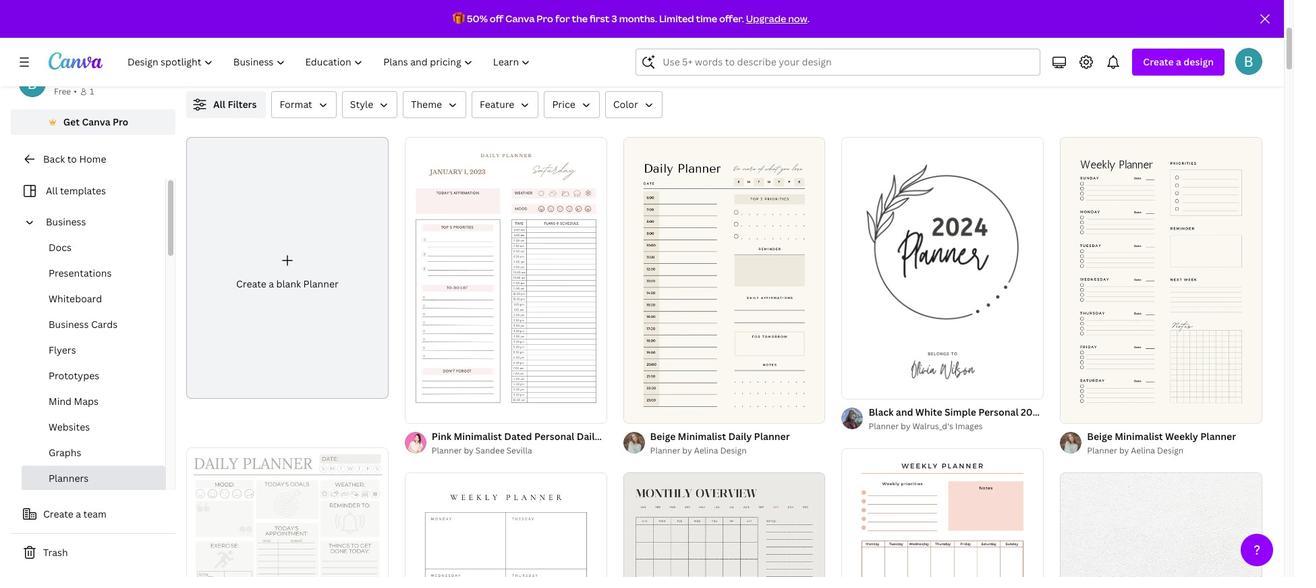 Task type: describe. For each thing, give the bounding box(es) containing it.
aelina for daily
[[694, 445, 718, 456]]

2 for beige minimalist daily planner
[[648, 407, 652, 417]]

0 horizontal spatial personal
[[54, 71, 94, 84]]

weekly
[[1166, 430, 1199, 443]]

pink
[[432, 430, 452, 443]]

filters
[[228, 98, 257, 111]]

docs link
[[22, 235, 165, 261]]

all templates link
[[19, 178, 157, 204]]

brad klo image
[[1236, 48, 1263, 75]]

.
[[808, 12, 810, 25]]

feature
[[480, 98, 515, 111]]

design for weekly
[[1158, 445, 1184, 456]]

daily inside pink minimalist dated personal daily planner planner by sandee sevilla
[[577, 430, 600, 443]]

by inside beige minimalist daily planner planner by aelina design
[[683, 445, 692, 456]]

a for blank
[[269, 277, 274, 290]]

business link
[[40, 209, 157, 235]]

pink minimalist weekly planner image
[[842, 448, 1044, 577]]

style button
[[342, 91, 398, 118]]

planners
[[49, 472, 89, 485]]

time
[[696, 12, 718, 25]]

🎁
[[453, 12, 465, 25]]

pro inside button
[[113, 115, 128, 128]]

whiteboard
[[49, 292, 102, 305]]

color button
[[605, 91, 663, 118]]

back to home link
[[11, 146, 175, 173]]

format
[[280, 98, 312, 111]]

get canva pro
[[63, 115, 128, 128]]

create for create a design
[[1144, 55, 1174, 68]]

all templates
[[46, 184, 106, 197]]

beige minimalist weekly planner image
[[1061, 137, 1263, 423]]

white elegant customizable & printable daily planner image
[[186, 448, 389, 577]]

create for create a blank planner
[[236, 277, 267, 290]]

flyers link
[[22, 337, 165, 363]]

2 for beige minimalist weekly planner
[[1085, 407, 1089, 417]]

offer.
[[719, 12, 744, 25]]

upgrade
[[746, 12, 787, 25]]

create a blank planner link
[[186, 137, 389, 399]]

by inside pink minimalist dated personal daily planner planner by sandee sevilla
[[464, 445, 474, 456]]

dated
[[504, 430, 532, 443]]

trash link
[[11, 539, 175, 566]]

🎁 50% off canva pro for the first 3 months. limited time offer. upgrade now .
[[453, 12, 810, 25]]

flyers
[[49, 344, 76, 356]]

mind
[[49, 395, 72, 408]]

•
[[74, 86, 77, 97]]

beige minimalist daily planner planner by aelina design
[[650, 430, 790, 456]]

sevilla
[[507, 445, 532, 456]]

whiteboard link
[[22, 286, 165, 312]]

theme
[[411, 98, 442, 111]]

beige minimalist daily planner link
[[650, 429, 790, 444]]

create a blank planner
[[236, 277, 339, 290]]

business cards link
[[22, 312, 165, 337]]

planner by walrus_d's images link
[[869, 420, 1044, 433]]

black & beige monthly calendar lined planner image
[[623, 473, 826, 577]]

style
[[350, 98, 373, 111]]

calendar
[[1069, 406, 1110, 419]]

beige minimalist weekly planner link
[[1088, 429, 1237, 444]]

Search search field
[[663, 49, 1032, 75]]

50%
[[467, 12, 488, 25]]

prototypes
[[49, 369, 99, 382]]

simple
[[945, 406, 977, 419]]

white
[[916, 406, 943, 419]]

create a blank planner element
[[186, 137, 389, 399]]

planner by aelina design link for daily
[[650, 444, 790, 458]]

canva inside button
[[82, 115, 110, 128]]

by inside beige minimalist weekly planner planner by aelina design
[[1120, 445, 1129, 456]]

color
[[613, 98, 638, 111]]

planner by sandee sevilla link
[[432, 444, 607, 458]]

of for beige minimalist weekly planner
[[1076, 407, 1083, 417]]

create a team button
[[11, 501, 175, 528]]

1 of 2 link for daily
[[623, 137, 826, 423]]

websites link
[[22, 414, 165, 440]]

presentations link
[[22, 261, 165, 286]]

mind maps link
[[22, 389, 165, 414]]

cards
[[91, 318, 118, 331]]

pink minimalist dated personal daily planner planner by sandee sevilla
[[432, 430, 638, 456]]

pink minimalist dated personal daily planner link
[[432, 429, 638, 444]]

now
[[789, 12, 808, 25]]

free
[[54, 86, 71, 97]]

1 of 2 for beige minimalist weekly planner
[[1070, 407, 1089, 417]]

mind maps
[[49, 395, 99, 408]]

all for all filters
[[213, 98, 226, 111]]

0 vertical spatial canva
[[506, 12, 535, 25]]

the
[[572, 12, 588, 25]]

planner by aelina design link for weekly
[[1088, 444, 1237, 458]]

top level navigation element
[[119, 49, 542, 76]]

1 of 2 for beige minimalist daily planner
[[633, 407, 652, 417]]

business cards
[[49, 318, 118, 331]]

aelina for weekly
[[1131, 445, 1156, 456]]

trash
[[43, 546, 68, 559]]

white weekly planner image
[[405, 473, 607, 577]]

and
[[896, 406, 914, 419]]

team
[[83, 508, 107, 520]]

sandee
[[476, 445, 505, 456]]



Task type: locate. For each thing, give the bounding box(es) containing it.
all for all templates
[[46, 184, 58, 197]]

design for daily
[[720, 445, 747, 456]]

all filters
[[213, 98, 257, 111]]

limited
[[659, 12, 694, 25]]

1 design from the left
[[720, 445, 747, 456]]

2 horizontal spatial minimalist
[[1115, 430, 1163, 443]]

canva
[[506, 12, 535, 25], [82, 115, 110, 128]]

templates right 13,846
[[219, 106, 265, 119]]

all inside button
[[213, 98, 226, 111]]

minimalist inside beige minimalist daily planner planner by aelina design
[[678, 430, 726, 443]]

design down beige minimalist weekly planner link
[[1158, 445, 1184, 456]]

a for team
[[76, 508, 81, 520]]

0 horizontal spatial templates
[[60, 184, 106, 197]]

black
[[869, 406, 894, 419]]

price
[[552, 98, 576, 111]]

pink minimalist dated personal daily planner image
[[405, 137, 607, 423]]

business up flyers
[[49, 318, 89, 331]]

create left design
[[1144, 55, 1174, 68]]

0 horizontal spatial beige
[[650, 430, 676, 443]]

free •
[[54, 86, 77, 97]]

1 daily from the left
[[577, 430, 600, 443]]

0 horizontal spatial 1 of 2
[[633, 407, 652, 417]]

a inside button
[[76, 508, 81, 520]]

1 1 of 2 link from the left
[[623, 137, 826, 423]]

2 minimalist from the left
[[678, 430, 726, 443]]

aelina down the beige minimalist daily planner link
[[694, 445, 718, 456]]

a left "blank"
[[269, 277, 274, 290]]

personal
[[54, 71, 94, 84], [979, 406, 1019, 419], [535, 430, 575, 443]]

1 of from the left
[[639, 407, 646, 417]]

0 horizontal spatial planner by aelina design link
[[650, 444, 790, 458]]

daily
[[577, 430, 600, 443], [729, 430, 752, 443]]

format button
[[272, 91, 337, 118]]

templates for 13,846 templates
[[219, 106, 265, 119]]

2 planner by aelina design link from the left
[[1088, 444, 1237, 458]]

canva right off
[[506, 12, 535, 25]]

back
[[43, 153, 65, 165]]

of
[[639, 407, 646, 417], [1076, 407, 1083, 417]]

1 beige from the left
[[650, 430, 676, 443]]

create a team
[[43, 508, 107, 520]]

1 of 2 link for weekly
[[1061, 137, 1263, 423]]

0 horizontal spatial pro
[[113, 115, 128, 128]]

design
[[720, 445, 747, 456], [1158, 445, 1184, 456]]

2 horizontal spatial a
[[1177, 55, 1182, 68]]

1 horizontal spatial pro
[[537, 12, 554, 25]]

minimalist for dated
[[454, 430, 502, 443]]

templates down back to home
[[60, 184, 106, 197]]

1 horizontal spatial minimalist
[[678, 430, 726, 443]]

2
[[648, 407, 652, 417], [1085, 407, 1089, 417]]

business for business cards
[[49, 318, 89, 331]]

2 of from the left
[[1076, 407, 1083, 417]]

2 1 of 2 link from the left
[[1061, 137, 1263, 423]]

all
[[213, 98, 226, 111], [46, 184, 58, 197]]

graphs
[[49, 446, 81, 459]]

by
[[901, 421, 911, 432], [464, 445, 474, 456], [683, 445, 692, 456], [1120, 445, 1129, 456]]

1
[[90, 86, 94, 97], [633, 407, 637, 417], [1070, 407, 1074, 417]]

a for design
[[1177, 55, 1182, 68]]

images
[[956, 421, 983, 432]]

create inside dropdown button
[[1144, 55, 1174, 68]]

beige inside beige minimalist weekly planner planner by aelina design
[[1088, 430, 1113, 443]]

canva right get
[[82, 115, 110, 128]]

0 horizontal spatial aelina
[[694, 445, 718, 456]]

black and white simple personal 2024 year calendar planner planner by walrus_d's images
[[869, 406, 1148, 432]]

planner templates image
[[975, 0, 1263, 51]]

planner by aelina design link
[[650, 444, 790, 458], [1088, 444, 1237, 458]]

2 design from the left
[[1158, 445, 1184, 456]]

year
[[1046, 406, 1066, 419]]

1 horizontal spatial aelina
[[1131, 445, 1156, 456]]

beige minimalist weekly planner planner by aelina design
[[1088, 430, 1237, 456]]

black and white simple personal 2024 year calendar planner link
[[869, 405, 1148, 420]]

1 horizontal spatial templates
[[219, 106, 265, 119]]

pro
[[537, 12, 554, 25], [113, 115, 128, 128]]

0 vertical spatial pro
[[537, 12, 554, 25]]

aelina inside beige minimalist daily planner planner by aelina design
[[694, 445, 718, 456]]

1 1 of 2 from the left
[[633, 407, 652, 417]]

1 of 2 link
[[623, 137, 826, 423], [1061, 137, 1263, 423]]

2 vertical spatial personal
[[535, 430, 575, 443]]

back to home
[[43, 153, 106, 165]]

by down and
[[901, 421, 911, 432]]

for
[[555, 12, 570, 25]]

0 vertical spatial personal
[[54, 71, 94, 84]]

by down beige minimalist weekly planner link
[[1120, 445, 1129, 456]]

0 horizontal spatial all
[[46, 184, 58, 197]]

walrus_d's
[[913, 421, 954, 432]]

presentations
[[49, 267, 112, 279]]

2 daily from the left
[[729, 430, 752, 443]]

off
[[490, 12, 504, 25]]

2 2 from the left
[[1085, 407, 1089, 417]]

1 vertical spatial templates
[[60, 184, 106, 197]]

1 vertical spatial all
[[46, 184, 58, 197]]

3 minimalist from the left
[[1115, 430, 1163, 443]]

classic minimalist 2024 annual planner image
[[1061, 473, 1263, 577]]

create left team
[[43, 508, 73, 520]]

personal inside black and white simple personal 2024 year calendar planner planner by walrus_d's images
[[979, 406, 1019, 419]]

1 vertical spatial business
[[49, 318, 89, 331]]

personal right 'dated'
[[535, 430, 575, 443]]

create inside button
[[43, 508, 73, 520]]

3
[[612, 12, 617, 25]]

None search field
[[636, 49, 1041, 76]]

0 vertical spatial all
[[213, 98, 226, 111]]

beige
[[650, 430, 676, 443], [1088, 430, 1113, 443]]

0 horizontal spatial 1 of 2 link
[[623, 137, 826, 423]]

beige for beige minimalist daily planner
[[650, 430, 676, 443]]

all down back
[[46, 184, 58, 197]]

aelina inside beige minimalist weekly planner planner by aelina design
[[1131, 445, 1156, 456]]

0 horizontal spatial a
[[76, 508, 81, 520]]

months.
[[619, 12, 658, 25]]

a
[[1177, 55, 1182, 68], [269, 277, 274, 290], [76, 508, 81, 520]]

1 horizontal spatial canva
[[506, 12, 535, 25]]

personal up the images
[[979, 406, 1019, 419]]

aelina down beige minimalist weekly planner link
[[1131, 445, 1156, 456]]

design down the beige minimalist daily planner link
[[720, 445, 747, 456]]

2024
[[1021, 406, 1044, 419]]

2 1 of 2 from the left
[[1070, 407, 1089, 417]]

0 horizontal spatial of
[[639, 407, 646, 417]]

0 horizontal spatial design
[[720, 445, 747, 456]]

1 for beige minimalist weekly planner
[[1070, 407, 1074, 417]]

0 horizontal spatial 2
[[648, 407, 652, 417]]

0 vertical spatial business
[[46, 215, 86, 228]]

black and white simple personal 2024 year calendar planner image
[[842, 137, 1044, 399]]

1 planner by aelina design link from the left
[[650, 444, 790, 458]]

business up docs
[[46, 215, 86, 228]]

websites
[[49, 421, 90, 433]]

templates for all templates
[[60, 184, 106, 197]]

0 vertical spatial templates
[[219, 106, 265, 119]]

home
[[79, 153, 106, 165]]

get
[[63, 115, 80, 128]]

2 vertical spatial a
[[76, 508, 81, 520]]

upgrade now button
[[746, 12, 808, 25]]

2 beige from the left
[[1088, 430, 1113, 443]]

0 vertical spatial create
[[1144, 55, 1174, 68]]

1 2 from the left
[[648, 407, 652, 417]]

price button
[[544, 91, 600, 118]]

personal inside pink minimalist dated personal daily planner planner by sandee sevilla
[[535, 430, 575, 443]]

1 horizontal spatial design
[[1158, 445, 1184, 456]]

1 horizontal spatial personal
[[535, 430, 575, 443]]

create for create a team
[[43, 508, 73, 520]]

0 horizontal spatial create
[[43, 508, 73, 520]]

2 horizontal spatial personal
[[979, 406, 1019, 419]]

1 horizontal spatial beige
[[1088, 430, 1113, 443]]

blank
[[276, 277, 301, 290]]

by left sandee
[[464, 445, 474, 456]]

beige for beige minimalist weekly planner
[[1088, 430, 1113, 443]]

beige inside beige minimalist daily planner planner by aelina design
[[650, 430, 676, 443]]

create a design
[[1144, 55, 1214, 68]]

business for business
[[46, 215, 86, 228]]

1 vertical spatial pro
[[113, 115, 128, 128]]

daily inside beige minimalist daily planner planner by aelina design
[[729, 430, 752, 443]]

minimalist for daily
[[678, 430, 726, 443]]

1 horizontal spatial 2
[[1085, 407, 1089, 417]]

templates
[[219, 106, 265, 119], [60, 184, 106, 197]]

a inside dropdown button
[[1177, 55, 1182, 68]]

theme button
[[403, 91, 466, 118]]

by down the beige minimalist daily planner link
[[683, 445, 692, 456]]

1 horizontal spatial 1
[[633, 407, 637, 417]]

minimalist
[[454, 430, 502, 443], [678, 430, 726, 443], [1115, 430, 1163, 443]]

docs
[[49, 241, 72, 254]]

2 aelina from the left
[[1131, 445, 1156, 456]]

all filters button
[[186, 91, 266, 118]]

a left team
[[76, 508, 81, 520]]

1 vertical spatial a
[[269, 277, 274, 290]]

a left design
[[1177, 55, 1182, 68]]

1 for beige minimalist daily planner
[[633, 407, 637, 417]]

first
[[590, 12, 610, 25]]

1 vertical spatial canva
[[82, 115, 110, 128]]

of for beige minimalist daily planner
[[639, 407, 646, 417]]

minimalist inside beige minimalist weekly planner planner by aelina design
[[1115, 430, 1163, 443]]

pro left for
[[537, 12, 554, 25]]

1 vertical spatial create
[[236, 277, 267, 290]]

maps
[[74, 395, 99, 408]]

2 horizontal spatial create
[[1144, 55, 1174, 68]]

1 horizontal spatial 1 of 2 link
[[1061, 137, 1263, 423]]

design inside beige minimalist weekly planner planner by aelina design
[[1158, 445, 1184, 456]]

1 horizontal spatial a
[[269, 277, 274, 290]]

1 horizontal spatial planner by aelina design link
[[1088, 444, 1237, 458]]

1 horizontal spatial daily
[[729, 430, 752, 443]]

1 horizontal spatial all
[[213, 98, 226, 111]]

beige minimalist daily planner image
[[623, 137, 826, 423]]

business
[[46, 215, 86, 228], [49, 318, 89, 331]]

0 vertical spatial a
[[1177, 55, 1182, 68]]

1 aelina from the left
[[694, 445, 718, 456]]

feature button
[[472, 91, 539, 118]]

all left filters
[[213, 98, 226, 111]]

aelina
[[694, 445, 718, 456], [1131, 445, 1156, 456]]

1 horizontal spatial create
[[236, 277, 267, 290]]

create a design button
[[1133, 49, 1225, 76]]

1 vertical spatial personal
[[979, 406, 1019, 419]]

2 horizontal spatial 1
[[1070, 407, 1074, 417]]

minimalist for weekly
[[1115, 430, 1163, 443]]

0 horizontal spatial daily
[[577, 430, 600, 443]]

design inside beige minimalist daily planner planner by aelina design
[[720, 445, 747, 456]]

13,846 templates
[[186, 106, 265, 119]]

design
[[1184, 55, 1214, 68]]

to
[[67, 153, 77, 165]]

minimalist inside pink minimalist dated personal daily planner planner by sandee sevilla
[[454, 430, 502, 443]]

prototypes link
[[22, 363, 165, 389]]

pro up back to home link
[[113, 115, 128, 128]]

1 horizontal spatial 1 of 2
[[1070, 407, 1089, 417]]

0 horizontal spatial minimalist
[[454, 430, 502, 443]]

2 vertical spatial create
[[43, 508, 73, 520]]

graphs link
[[22, 440, 165, 466]]

by inside black and white simple personal 2024 year calendar planner planner by walrus_d's images
[[901, 421, 911, 432]]

0 horizontal spatial 1
[[90, 86, 94, 97]]

1 minimalist from the left
[[454, 430, 502, 443]]

get canva pro button
[[11, 109, 175, 135]]

personal up •
[[54, 71, 94, 84]]

0 horizontal spatial canva
[[82, 115, 110, 128]]

1 horizontal spatial of
[[1076, 407, 1083, 417]]

create left "blank"
[[236, 277, 267, 290]]



Task type: vqa. For each thing, say whether or not it's contained in the screenshot.
Aelina
yes



